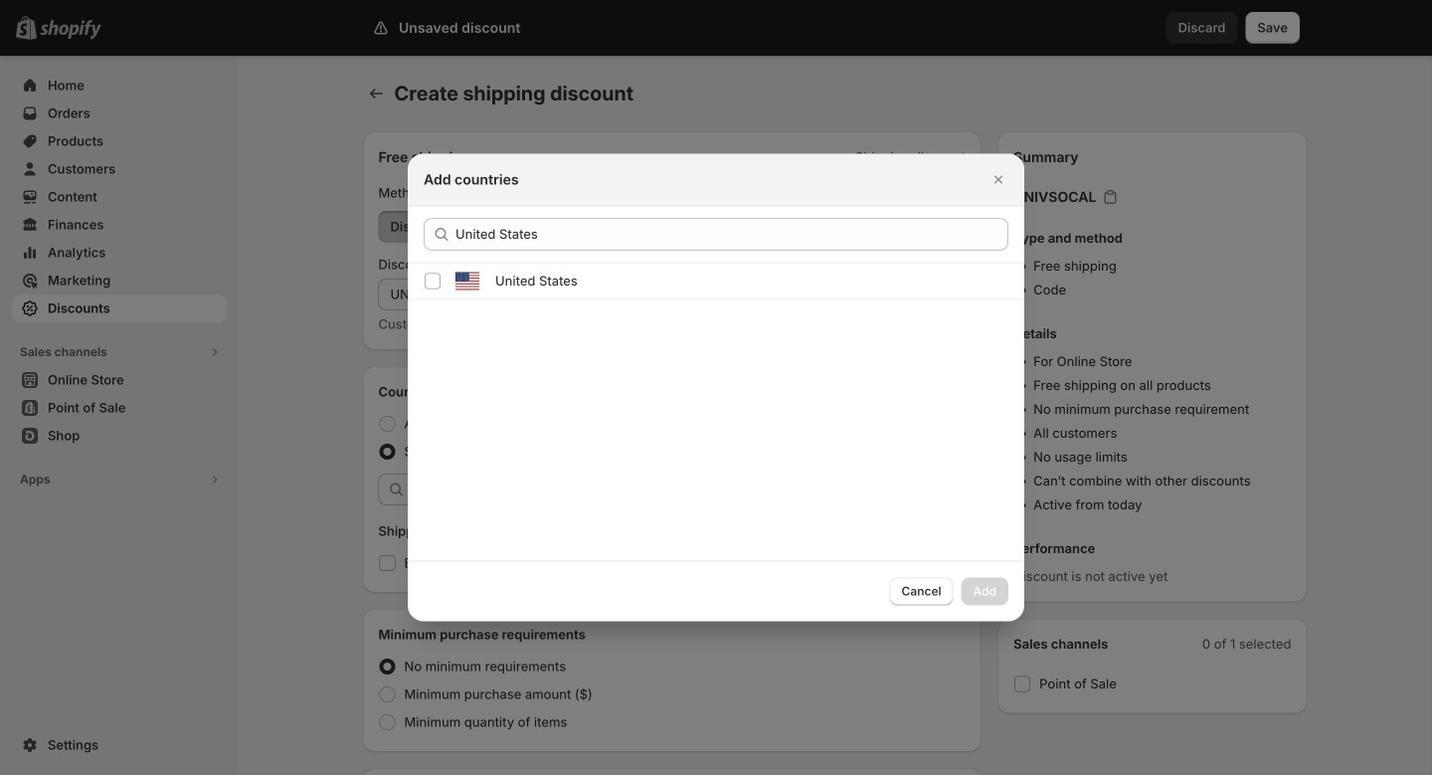 Task type: vqa. For each thing, say whether or not it's contained in the screenshot.
point
no



Task type: describe. For each thing, give the bounding box(es) containing it.
Search countries text field
[[456, 218, 1009, 250]]



Task type: locate. For each thing, give the bounding box(es) containing it.
dialog
[[0, 154, 1433, 621]]

shopify image
[[40, 20, 101, 40]]



